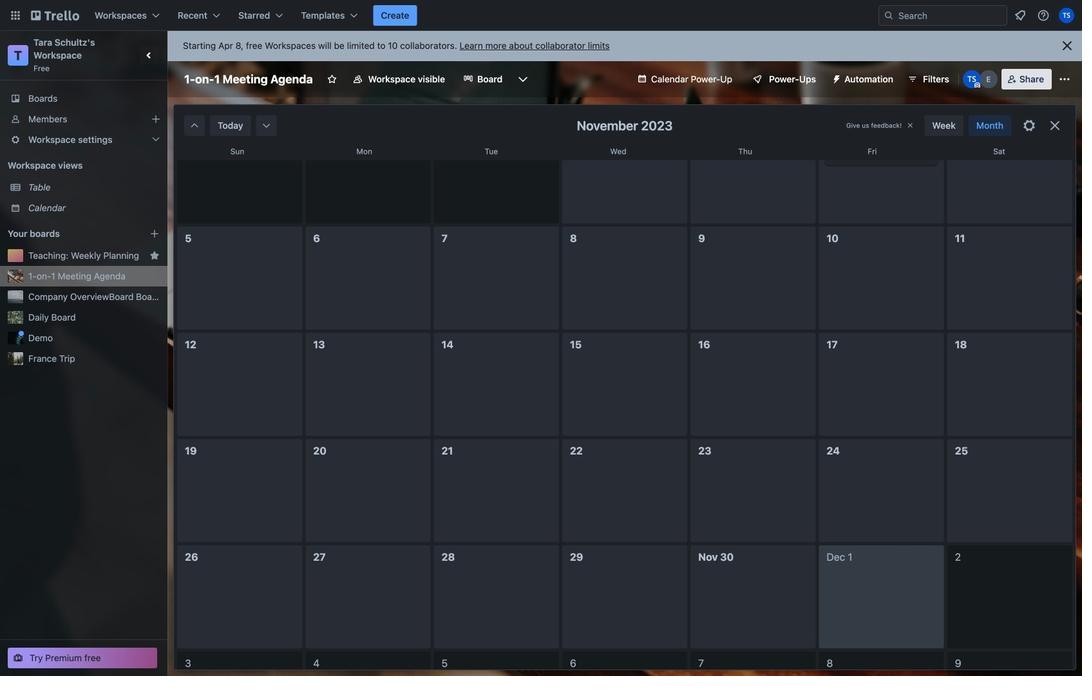 Task type: locate. For each thing, give the bounding box(es) containing it.
sm image
[[188, 119, 201, 132], [260, 119, 273, 132]]

ethanhunt1 (ethanhunt117) image
[[980, 70, 998, 88]]

tara schultz (taraschultz7) image
[[1059, 8, 1075, 23]]

1 sm image from the left
[[188, 119, 201, 132]]

this member is an admin of this board. image
[[975, 82, 981, 88]]

1 horizontal spatial sm image
[[260, 119, 273, 132]]

your boards with 6 items element
[[8, 226, 130, 242]]

0 horizontal spatial sm image
[[188, 119, 201, 132]]

back to home image
[[31, 5, 79, 26]]

star or unstar board image
[[327, 74, 337, 84]]

primary element
[[0, 0, 1083, 31]]



Task type: describe. For each thing, give the bounding box(es) containing it.
0 notifications image
[[1013, 8, 1028, 23]]

tara schultz (taraschultz7) image
[[963, 70, 981, 88]]

add board image
[[149, 229, 160, 239]]

workspace navigation collapse icon image
[[140, 46, 159, 64]]

Search field
[[879, 5, 1008, 26]]

search image
[[884, 10, 894, 21]]

open information menu image
[[1037, 9, 1050, 22]]

starred icon image
[[149, 251, 160, 261]]

customize views image
[[517, 73, 530, 86]]

show menu image
[[1059, 73, 1072, 86]]

sm image
[[827, 69, 845, 87]]

2 sm image from the left
[[260, 119, 273, 132]]

Board name text field
[[178, 69, 319, 90]]



Task type: vqa. For each thing, say whether or not it's contained in the screenshot.
""TEAMY"
no



